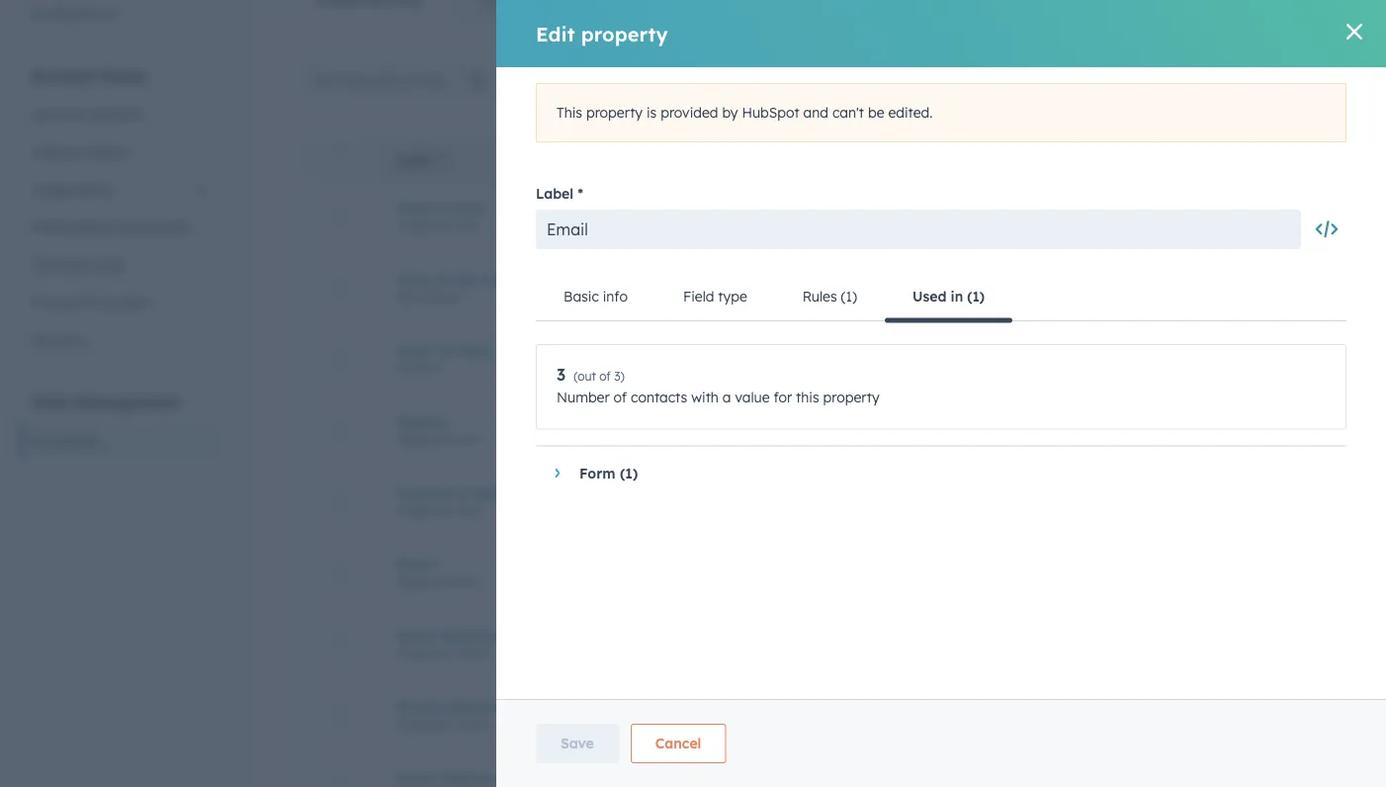 Task type: vqa. For each thing, say whether or not it's contained in the screenshot.
be in the "THIS INFORMATION WILL BE USED AS A DEFAULT WHERE NEEDED. IF YOU'RE LOOKING TO UPDATE YOUR COMPANY INFORMATION FOR BILLING, VISIT"
no



Task type: locate. For each thing, give the bounding box(es) containing it.
2 date from the top
[[397, 271, 430, 288]]

was
[[647, 484, 674, 502]]

quarantine down email address automated quarantine reason dropdown select on the bottom
[[499, 698, 576, 715]]

text inside email single-line text
[[458, 574, 480, 589]]

0 horizontal spatial all
[[514, 71, 532, 89]]

email inside email address automated quarantine reason dropdown select
[[397, 627, 436, 644]]

1 vertical spatial reason
[[580, 698, 627, 715]]

address inside email address automated quarantine reason dropdown select
[[441, 627, 495, 644]]

data
[[32, 392, 71, 412]]

hubspot
[[1031, 208, 1088, 226], [1031, 422, 1088, 439], [1031, 707, 1088, 724]]

hubspot for degree
[[1031, 422, 1088, 439]]

1 single- from the top
[[397, 218, 436, 233]]

groups
[[536, 71, 584, 89]]

email address automated quarantine reason dropdown select
[[397, 627, 708, 661]]

facebook for line
[[778, 422, 843, 439]]

2 horizontal spatial all
[[758, 72, 775, 90]]

1 properties from the top
[[875, 208, 942, 226]]

1 account from the top
[[32, 66, 96, 86]]

hubspot for date of birth
[[1031, 208, 1088, 226]]

all left groups
[[514, 71, 532, 89]]

& inside 'users & teams' link
[[72, 143, 82, 160]]

0 for facebook ads properties
[[1306, 422, 1315, 439]]

date down name
[[397, 200, 430, 217]]

date for date of birth
[[397, 200, 430, 217]]

2 single- from the top
[[397, 432, 436, 447]]

address up address
[[441, 698, 495, 715]]

1 horizontal spatial quarantine
[[580, 627, 656, 644]]

all field types
[[624, 71, 718, 89]]

1 select from the top
[[458, 646, 491, 661]]

3 line from the top
[[436, 503, 455, 518]]

1 vertical spatial account
[[32, 105, 85, 123]]

& for users
[[72, 143, 82, 160]]

1 vertical spatial dropdown
[[397, 717, 455, 732]]

0 vertical spatial dropdown
[[397, 646, 455, 661]]

email information
[[778, 707, 895, 724]]

meetings
[[616, 271, 680, 288]]

text
[[458, 218, 480, 233], [458, 432, 480, 447], [458, 503, 480, 518], [458, 574, 480, 589]]

email for email
[[397, 556, 436, 573]]

select up address
[[458, 717, 491, 732]]

email
[[397, 556, 436, 573], [397, 627, 436, 644], [397, 698, 436, 715], [778, 707, 815, 724], [397, 769, 436, 787]]

0 for email information
[[1306, 707, 1315, 724]]

defaults
[[89, 105, 143, 123]]

address down email single-line text
[[441, 627, 495, 644]]

single- inside degree single-line text
[[397, 432, 436, 447]]

facebook
[[778, 208, 843, 226], [778, 422, 843, 439]]

ads for birth
[[847, 208, 871, 226]]

security
[[32, 331, 85, 348]]

account
[[32, 66, 96, 86], [32, 105, 85, 123]]

ascending sort. press to sort descending. element
[[439, 153, 446, 170]]

account defaults
[[32, 105, 143, 123]]

2 facebook ads properties from the top
[[778, 422, 942, 439]]

of for last
[[435, 271, 448, 288]]

1 vertical spatial facebook ads properties
[[778, 422, 942, 439]]

properties
[[875, 208, 942, 226], [875, 422, 942, 439]]

2 ads from the top
[[847, 422, 871, 439]]

0 vertical spatial hubspot
[[1031, 208, 1088, 226]]

quarantine inside email address automated quarantine reason dropdown select
[[580, 627, 656, 644]]

picker
[[428, 290, 462, 304]]

3 single- from the top
[[397, 503, 436, 518]]

of inside date of last meeting booked in meetings tool date picker
[[435, 271, 448, 288]]

1 vertical spatial select
[[458, 717, 491, 732]]

dropdown inside email address automated quarantine reason dropdown select
[[397, 646, 455, 661]]

& right 'users'
[[72, 143, 82, 160]]

1 vertical spatial hubspot
[[1031, 422, 1088, 439]]

of for birth
[[435, 200, 448, 217]]

objects button
[[20, 459, 222, 497]]

1 horizontal spatial all
[[624, 71, 641, 89]]

2 0 from the top
[[1306, 707, 1315, 724]]

1 dropdown from the top
[[397, 646, 455, 661]]

facebook ads properties for line
[[778, 422, 942, 439]]

select
[[458, 646, 491, 661], [458, 717, 491, 732]]

0 horizontal spatial reason
[[580, 698, 627, 715]]

select up email address quarantine reason dropdown select
[[458, 646, 491, 661]]

marketplace
[[32, 218, 113, 235]]

0 horizontal spatial quarantine
[[499, 698, 576, 715]]

all users
[[758, 72, 816, 90]]

date
[[397, 200, 430, 217], [397, 271, 430, 288], [397, 290, 424, 304]]

select inside email address quarantine reason dropdown select
[[458, 717, 491, 732]]

1 of from the top
[[435, 200, 448, 217]]

2 account from the top
[[32, 105, 85, 123]]

address
[[441, 627, 495, 644], [441, 698, 495, 715]]

3 text from the top
[[458, 503, 480, 518]]

2 vertical spatial hubspot
[[1031, 707, 1088, 724]]

text inside degree single-line text
[[458, 432, 480, 447]]

2 vertical spatial date
[[397, 290, 424, 304]]

1 vertical spatial date
[[397, 271, 430, 288]]

2 select from the top
[[458, 717, 491, 732]]

all left field at the top left
[[624, 71, 641, 89]]

0
[[1306, 422, 1315, 439], [1306, 707, 1315, 724]]

quarantine right automated
[[580, 627, 656, 644]]

quarantine
[[580, 627, 656, 644], [499, 698, 576, 715]]

0 vertical spatial select
[[458, 646, 491, 661]]

0 vertical spatial reason
[[661, 627, 708, 644]]

1 facebook from the top
[[778, 208, 843, 226]]

1 text from the top
[[458, 218, 480, 233]]

0 vertical spatial ads
[[847, 208, 871, 226]]

2 hubspot from the top
[[1031, 422, 1088, 439]]

users & teams
[[32, 143, 128, 160]]

1 ads from the top
[[847, 208, 871, 226]]

2 facebook from the top
[[778, 422, 843, 439]]

reason
[[661, 627, 708, 644], [580, 698, 627, 715]]

create
[[1234, 74, 1271, 89]]

of left birth
[[435, 200, 448, 217]]

single-
[[397, 218, 436, 233], [397, 432, 436, 447], [397, 503, 436, 518], [397, 574, 436, 589]]

tracking code link
[[20, 246, 222, 283]]

0 vertical spatial of
[[435, 200, 448, 217]]

date of last meeting booked in meetings tool date picker
[[397, 271, 711, 304]]

email for email address quarantine reason
[[397, 698, 436, 715]]

email address quarantined button
[[397, 769, 731, 787]]

all
[[514, 71, 532, 89], [624, 71, 641, 89], [758, 72, 775, 90]]

name button
[[373, 138, 755, 182]]

quarantined
[[500, 769, 587, 787]]

1 hubspot from the top
[[1031, 208, 1088, 226]]

which
[[474, 484, 515, 502]]

0 vertical spatial date
[[397, 200, 430, 217]]

management
[[75, 392, 180, 412]]

account setup
[[32, 66, 146, 86]]

email inside email single-line text
[[397, 556, 436, 573]]

birth
[[453, 200, 486, 217]]

0 vertical spatial quarantine
[[580, 627, 656, 644]]

single- inside the domain to which registration email was sent single-line text
[[397, 503, 436, 518]]

days to close number
[[397, 342, 493, 376]]

0 horizontal spatial &
[[72, 143, 82, 160]]

email address quarantine reason button
[[397, 698, 731, 715]]

date for date of last meeting booked in meetings tool
[[397, 271, 430, 288]]

close
[[456, 342, 493, 359]]

last
[[453, 271, 478, 288]]

1 vertical spatial facebook
[[778, 422, 843, 439]]

of inside date of birth single-line text
[[435, 200, 448, 217]]

2 dropdown from the top
[[397, 717, 455, 732]]

facebook ads properties
[[778, 208, 942, 226], [778, 422, 942, 439]]

all for all groups
[[514, 71, 532, 89]]

1 vertical spatial 0
[[1306, 707, 1315, 724]]

dropdown down email single-line text
[[397, 646, 455, 661]]

date inside date of birth single-line text
[[397, 200, 430, 217]]

account setup element
[[20, 65, 222, 359]]

2 line from the top
[[436, 432, 455, 447]]

of up the picker
[[435, 271, 448, 288]]

4 line from the top
[[436, 574, 455, 589]]

2 address from the top
[[441, 698, 495, 715]]

1 line from the top
[[436, 218, 455, 233]]

0 vertical spatial address
[[441, 627, 495, 644]]

2 of from the top
[[435, 271, 448, 288]]

consent
[[97, 293, 151, 311]]

select inside email address automated quarantine reason dropdown select
[[458, 646, 491, 661]]

1 facebook ads properties from the top
[[778, 208, 942, 226]]

1 date from the top
[[397, 200, 430, 217]]

0 vertical spatial 0
[[1306, 422, 1315, 439]]

3 hubspot from the top
[[1031, 707, 1088, 724]]

users
[[32, 143, 68, 160]]

1 vertical spatial properties
[[875, 422, 942, 439]]

1 vertical spatial address
[[441, 698, 495, 715]]

dropdown up address
[[397, 717, 455, 732]]

1 address from the top
[[441, 627, 495, 644]]

account up account defaults
[[32, 66, 96, 86]]

registration
[[519, 484, 600, 502]]

2 properties from the top
[[875, 422, 942, 439]]

field
[[646, 71, 676, 89]]

create property button
[[1217, 65, 1339, 97]]

date up the picker
[[397, 271, 430, 288]]

in
[[599, 271, 612, 288]]

0 vertical spatial facebook ads properties
[[778, 208, 942, 226]]

single- inside date of birth single-line text
[[397, 218, 436, 233]]

all left the users
[[758, 72, 775, 90]]

all inside "popup button"
[[624, 71, 641, 89]]

1 horizontal spatial reason
[[661, 627, 708, 644]]

& right "privacy"
[[83, 293, 93, 311]]

address inside email address quarantine reason dropdown select
[[441, 698, 495, 715]]

create property
[[1234, 74, 1323, 89]]

2 text from the top
[[458, 432, 480, 447]]

1 vertical spatial &
[[83, 293, 93, 311]]

integrations
[[32, 181, 112, 198]]

1 vertical spatial ads
[[847, 422, 871, 439]]

facebook ads properties for birth
[[778, 208, 942, 226]]

account up 'users'
[[32, 105, 85, 123]]

email inside email address quarantine reason dropdown select
[[397, 698, 436, 715]]

1 0 from the top
[[1306, 422, 1315, 439]]

4 single- from the top
[[397, 574, 436, 589]]

0 vertical spatial account
[[32, 66, 96, 86]]

0 vertical spatial facebook
[[778, 208, 843, 226]]

4 text from the top
[[458, 574, 480, 589]]

1 horizontal spatial &
[[83, 293, 93, 311]]

1 vertical spatial quarantine
[[499, 698, 576, 715]]

& inside "privacy & consent" link
[[83, 293, 93, 311]]

1 vertical spatial of
[[435, 271, 448, 288]]

days to close button
[[397, 342, 731, 359]]

all for all users
[[758, 72, 775, 90]]

0 vertical spatial &
[[72, 143, 82, 160]]

date left the picker
[[397, 290, 424, 304]]

line
[[436, 218, 455, 233], [436, 432, 455, 447], [436, 503, 455, 518], [436, 574, 455, 589]]

tab list
[[288, 0, 988, 25]]

degree
[[397, 413, 447, 431]]

0 vertical spatial properties
[[875, 208, 942, 226]]

tab panel
[[288, 24, 1355, 787]]

&
[[72, 143, 82, 160], [83, 293, 93, 311]]



Task type: describe. For each thing, give the bounding box(es) containing it.
marketplace downloads link
[[20, 208, 222, 246]]

downloads
[[116, 218, 189, 235]]

degree button
[[397, 413, 731, 431]]

& for privacy
[[83, 293, 93, 311]]

domain to which registration email was sent single-line text
[[397, 484, 707, 518]]

account for account defaults
[[32, 105, 85, 123]]

email
[[604, 484, 643, 502]]

all users button
[[745, 60, 842, 102]]

tab panel containing all groups
[[288, 24, 1355, 787]]

to
[[436, 342, 452, 359]]

facebook for birth
[[778, 208, 843, 226]]

degree single-line text
[[397, 413, 480, 447]]

teams
[[86, 143, 128, 160]]

marketplace downloads
[[32, 218, 189, 235]]

1 button
[[1307, 209, 1315, 227]]

email address automated quarantine reason button
[[397, 627, 731, 644]]

contact
[[778, 280, 830, 297]]

properties for birth
[[875, 208, 942, 226]]

automated
[[499, 627, 576, 644]]

email address quarantine reason dropdown select
[[397, 698, 627, 732]]

notifications link
[[20, 0, 222, 32]]

reason inside email address automated quarantine reason dropdown select
[[661, 627, 708, 644]]

1
[[1307, 209, 1315, 227]]

date of birth single-line text
[[397, 200, 486, 233]]

contact activity
[[778, 280, 882, 297]]

information
[[818, 707, 895, 724]]

single- inside email single-line text
[[397, 574, 436, 589]]

users & teams link
[[20, 133, 222, 171]]

property
[[1274, 74, 1323, 89]]

all field types button
[[611, 60, 745, 100]]

ads for line
[[847, 422, 871, 439]]

all groups
[[514, 71, 584, 89]]

address for quarantine
[[441, 698, 495, 715]]

date of last meeting booked in meetings tool button
[[397, 271, 731, 288]]

tracking code
[[32, 256, 125, 273]]

integrations button
[[20, 171, 222, 208]]

objects
[[32, 469, 81, 487]]

name
[[397, 154, 433, 169]]

account defaults link
[[20, 95, 222, 133]]

line inside the domain to which registration email was sent single-line text
[[436, 503, 455, 518]]

types
[[680, 71, 718, 89]]

all groups button
[[502, 60, 611, 100]]

properties
[[32, 432, 99, 449]]

email single-line text
[[397, 556, 480, 589]]

email for email address automated quarantine reason
[[397, 627, 436, 644]]

Search search field
[[304, 60, 502, 100]]

code
[[91, 256, 125, 273]]

activity
[[834, 280, 882, 297]]

all for all field types
[[624, 71, 641, 89]]

sent
[[678, 484, 707, 502]]

domain
[[397, 484, 452, 502]]

number
[[397, 361, 443, 376]]

address
[[441, 769, 495, 787]]

notifications
[[32, 4, 116, 22]]

reason inside email address quarantine reason dropdown select
[[580, 698, 627, 715]]

quarantine inside email address quarantine reason dropdown select
[[499, 698, 576, 715]]

data management
[[32, 392, 180, 412]]

line inside email single-line text
[[436, 574, 455, 589]]

address for automated
[[441, 627, 495, 644]]

properties for line
[[875, 422, 942, 439]]

hubspot for email address quarantine reason
[[1031, 707, 1088, 724]]

privacy
[[32, 293, 80, 311]]

booked
[[543, 271, 595, 288]]

text inside the domain to which registration email was sent single-line text
[[458, 503, 480, 518]]

account for account setup
[[32, 66, 96, 86]]

tool
[[684, 271, 711, 288]]

to
[[456, 484, 470, 502]]

data management element
[[20, 391, 222, 572]]

email address quarantined
[[397, 769, 587, 787]]

tracking
[[32, 256, 87, 273]]

properties link
[[20, 422, 222, 459]]

users
[[779, 72, 816, 90]]

security link
[[20, 321, 222, 359]]

privacy & consent link
[[20, 283, 222, 321]]

setup
[[100, 66, 146, 86]]

ascending sort. press to sort descending. image
[[439, 153, 446, 167]]

domain to which registration email was sent button
[[397, 484, 731, 502]]

privacy & consent
[[32, 293, 151, 311]]

text inside date of birth single-line text
[[458, 218, 480, 233]]

days
[[397, 342, 432, 359]]

line inside date of birth single-line text
[[436, 218, 455, 233]]

dropdown inside email address quarantine reason dropdown select
[[397, 717, 455, 732]]

3 date from the top
[[397, 290, 424, 304]]

date of birth button
[[397, 200, 731, 217]]

line inside degree single-line text
[[436, 432, 455, 447]]

meeting
[[482, 271, 539, 288]]

email button
[[397, 556, 731, 573]]



